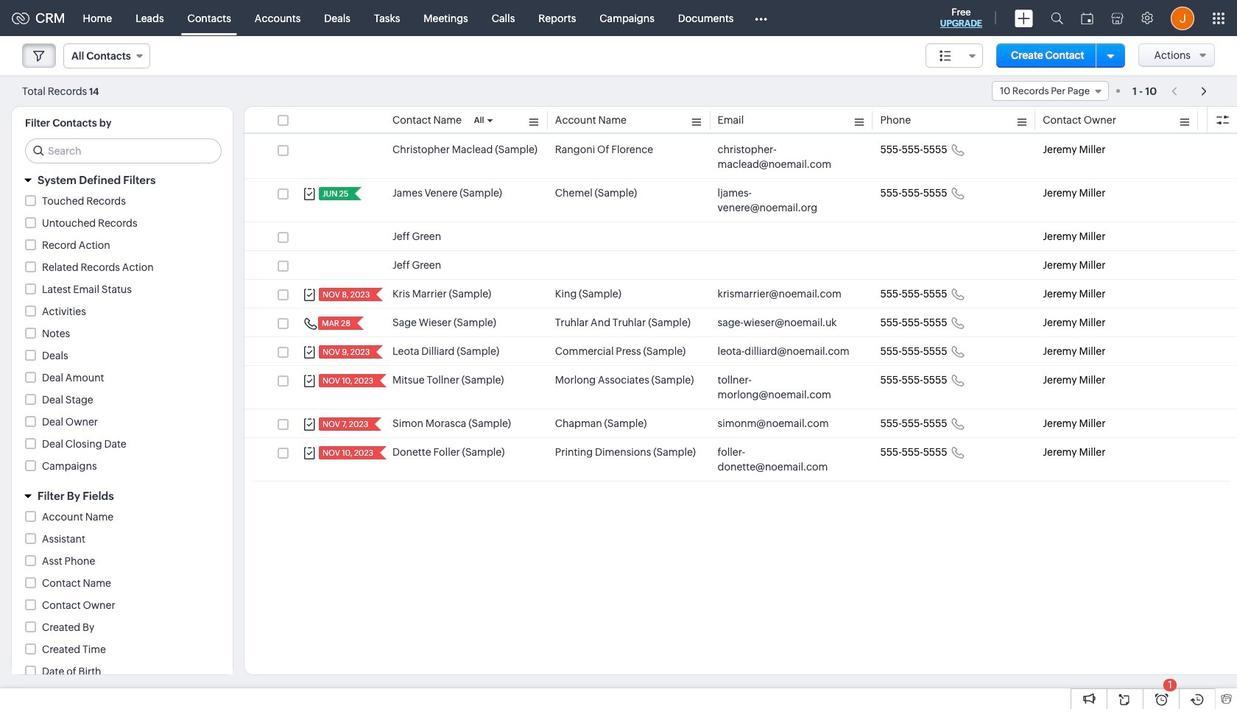 Task type: describe. For each thing, give the bounding box(es) containing it.
create menu image
[[1015, 9, 1033, 27]]

Other Modules field
[[746, 6, 777, 30]]

logo image
[[12, 12, 29, 24]]

profile element
[[1162, 0, 1204, 36]]

calendar image
[[1081, 12, 1094, 24]]

profile image
[[1171, 6, 1195, 30]]

Search text field
[[26, 139, 221, 163]]

search image
[[1051, 12, 1064, 24]]



Task type: locate. For each thing, give the bounding box(es) containing it.
create menu element
[[1006, 0, 1042, 36]]

size image
[[940, 49, 952, 63]]

none field size
[[926, 43, 983, 68]]

search element
[[1042, 0, 1072, 36]]

None field
[[63, 43, 150, 69], [926, 43, 983, 68], [992, 81, 1109, 101], [63, 43, 150, 69], [992, 81, 1109, 101]]

row group
[[245, 136, 1237, 482]]



Task type: vqa. For each thing, say whether or not it's contained in the screenshot.
chats Image
no



